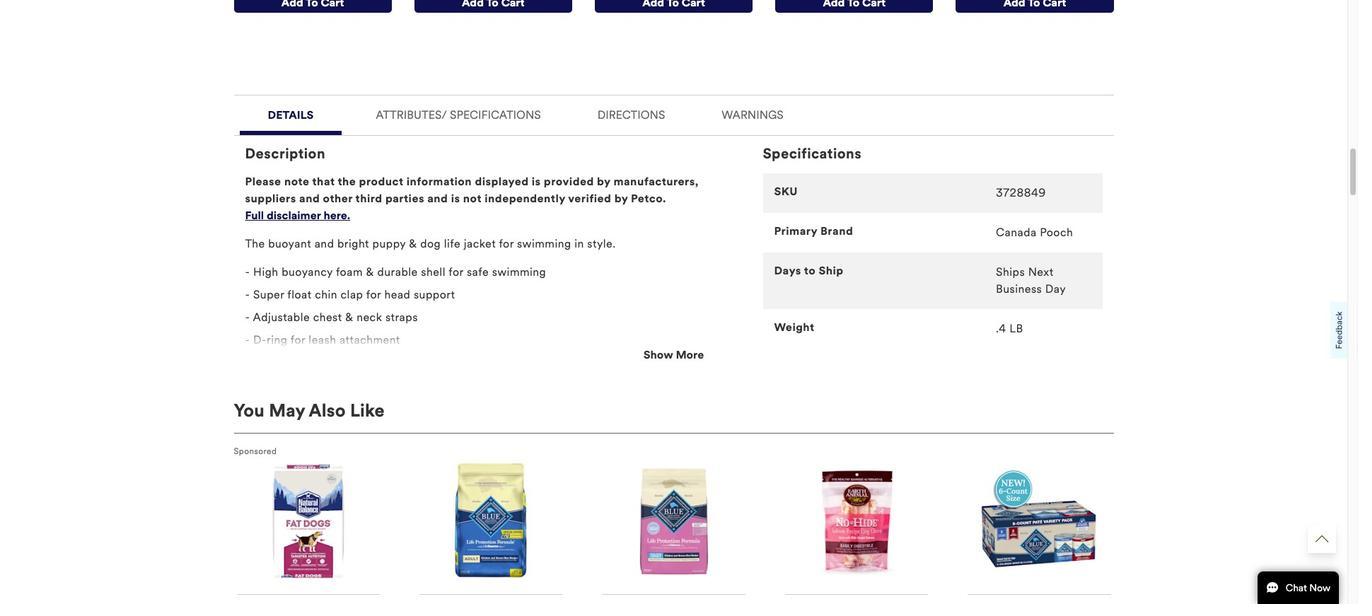 Task type: vqa. For each thing, say whether or not it's contained in the screenshot.
right by
yes



Task type: describe. For each thing, give the bounding box(es) containing it.
adjustable
[[253, 311, 310, 324]]

straps
[[386, 311, 418, 324]]

details button
[[240, 95, 342, 131]]

days
[[775, 264, 802, 277]]

specifications
[[763, 145, 862, 163]]

verified
[[568, 192, 612, 205]]

lb
[[1010, 322, 1024, 335]]

durable
[[378, 265, 418, 279]]

like
[[350, 400, 385, 422]]

note
[[284, 175, 310, 188]]

- high buoyancy foam & durable shell for safe swimming
[[245, 265, 547, 279]]

high
[[253, 265, 279, 279]]

tab panel containing description
[[234, 134, 1114, 388]]

- for - high buoyancy foam & durable shell for safe swimming
[[245, 265, 250, 279]]

.4
[[997, 322, 1007, 335]]

puppy
[[373, 237, 406, 250]]

information
[[407, 175, 472, 188]]

jacket
[[464, 237, 496, 250]]

0 vertical spatial &
[[409, 237, 417, 250]]

- d-ring for leash attachment
[[245, 333, 400, 347]]

1 horizontal spatial is
[[532, 175, 541, 188]]

weight
[[775, 320, 815, 334]]

petco.
[[631, 192, 667, 205]]

that
[[313, 175, 335, 188]]

- for - adjustable chest & neck straps
[[245, 311, 250, 324]]

product
[[359, 175, 404, 188]]

for right 'ring'
[[291, 333, 306, 347]]

other
[[323, 192, 353, 205]]

and left the bright
[[315, 237, 334, 250]]

head
[[385, 288, 411, 301]]

style.
[[588, 237, 616, 250]]

manufacturers,
[[614, 175, 699, 188]]

0 vertical spatial swimming
[[517, 237, 572, 250]]

support
[[414, 288, 455, 301]]

here.
[[324, 209, 350, 222]]

the buoyant and bright puppy & dog life jacket for swimming in style.
[[245, 237, 616, 250]]

styled arrow button link
[[1309, 525, 1337, 554]]

days to ship
[[775, 264, 844, 277]]

attributes/
[[376, 108, 447, 122]]

ships
[[997, 265, 1026, 279]]

primary
[[775, 224, 818, 238]]

d-
[[253, 333, 267, 347]]

- super float chin clap for head support
[[245, 288, 455, 301]]

warnings
[[722, 108, 784, 122]]

foam
[[336, 265, 363, 279]]

dog
[[421, 237, 441, 250]]

please
[[245, 175, 281, 188]]

show more
[[644, 348, 704, 362]]

provided
[[544, 175, 594, 188]]

1 vertical spatial swimming
[[492, 265, 547, 279]]

and down information
[[428, 192, 448, 205]]

description
[[245, 145, 326, 163]]

you
[[234, 400, 265, 422]]

for left the safe
[[449, 265, 464, 279]]

pooch
[[1041, 226, 1074, 239]]

full disclaimer here. button
[[245, 207, 350, 224]]

directions
[[598, 108, 666, 122]]

primary brand
[[775, 224, 854, 238]]

attachment
[[340, 333, 400, 347]]

for right jacket
[[499, 237, 514, 250]]

the
[[338, 175, 356, 188]]

specifications
[[450, 108, 541, 122]]

ship
[[819, 264, 844, 277]]

float
[[288, 288, 312, 301]]

clap
[[341, 288, 363, 301]]

chin
[[315, 288, 338, 301]]

also
[[309, 400, 346, 422]]

ring
[[267, 333, 288, 347]]



Task type: locate. For each thing, give the bounding box(es) containing it.
and
[[299, 192, 320, 205], [428, 192, 448, 205], [315, 237, 334, 250]]

bright
[[338, 237, 370, 250]]

- left "d-"
[[245, 333, 250, 347]]

show
[[644, 348, 674, 362]]

4 - from the top
[[245, 333, 250, 347]]

1 horizontal spatial &
[[366, 265, 374, 279]]

tab panel
[[234, 134, 1114, 388]]

scroll to top image
[[1317, 533, 1329, 546]]

2 vertical spatial &
[[346, 311, 354, 324]]

1 horizontal spatial by
[[615, 192, 628, 205]]

to
[[805, 264, 816, 277]]

swimming
[[517, 237, 572, 250], [492, 265, 547, 279]]

for
[[499, 237, 514, 250], [449, 265, 464, 279], [366, 288, 381, 301], [291, 333, 306, 347]]

life
[[444, 237, 461, 250]]

- for - d-ring for leash attachment
[[245, 333, 250, 347]]

you may also like
[[234, 400, 385, 422]]

product details tab list
[[234, 95, 1114, 388]]

may
[[269, 400, 305, 422]]

buoyancy
[[282, 265, 333, 279]]

for right "clap" in the left top of the page
[[366, 288, 381, 301]]

- left super
[[245, 288, 250, 301]]

parties
[[386, 192, 425, 205]]

shell
[[421, 265, 446, 279]]

directions button
[[575, 95, 688, 131]]

2 horizontal spatial &
[[409, 237, 417, 250]]

& left dog at the top left
[[409, 237, 417, 250]]

attributes/ specifications
[[376, 108, 541, 122]]

0 horizontal spatial is
[[451, 192, 460, 205]]

& left neck
[[346, 311, 354, 324]]

0 vertical spatial by
[[597, 175, 611, 188]]

- left high
[[245, 265, 250, 279]]

please note that the product information displayed is provided by manufacturers, suppliers and other third parties and is not independently verified by petco. full disclaimer here.
[[245, 175, 699, 222]]

chest
[[313, 311, 342, 324]]

business
[[997, 282, 1043, 296]]

1 vertical spatial is
[[451, 192, 460, 205]]

0 horizontal spatial by
[[597, 175, 611, 188]]

3 - from the top
[[245, 311, 250, 324]]

sponsored
[[234, 446, 277, 456]]

swimming left in
[[517, 237, 572, 250]]

the
[[245, 237, 265, 250]]

details
[[268, 108, 314, 122]]

safe
[[467, 265, 489, 279]]

independently
[[485, 192, 566, 205]]

day
[[1046, 282, 1067, 296]]

- adjustable chest & neck straps
[[245, 311, 418, 324]]

- left adjustable
[[245, 311, 250, 324]]

in
[[575, 237, 584, 250]]

suppliers
[[245, 192, 296, 205]]

by
[[597, 175, 611, 188], [615, 192, 628, 205]]

3728849
[[997, 186, 1047, 199]]

canada pooch
[[997, 226, 1074, 239]]

attributes/ specifications button
[[353, 95, 564, 131]]

canada
[[997, 226, 1037, 239]]

sku
[[775, 185, 798, 198]]

0 vertical spatial is
[[532, 175, 541, 188]]

- for - super float chin clap for head support
[[245, 288, 250, 301]]

next
[[1029, 265, 1054, 279]]

2 - from the top
[[245, 288, 250, 301]]

& right foam
[[366, 265, 374, 279]]

1 - from the top
[[245, 265, 250, 279]]

ships next business day
[[997, 265, 1067, 296]]

not
[[463, 192, 482, 205]]

is
[[532, 175, 541, 188], [451, 192, 460, 205]]

0 horizontal spatial &
[[346, 311, 354, 324]]

is up independently
[[532, 175, 541, 188]]

more
[[676, 348, 704, 362]]

&
[[409, 237, 417, 250], [366, 265, 374, 279], [346, 311, 354, 324]]

is left not
[[451, 192, 460, 205]]

and up full disclaimer here. "button"
[[299, 192, 320, 205]]

swimming right the safe
[[492, 265, 547, 279]]

neck
[[357, 311, 382, 324]]

1 vertical spatial &
[[366, 265, 374, 279]]

warnings button
[[700, 95, 807, 131]]

-
[[245, 265, 250, 279], [245, 288, 250, 301], [245, 311, 250, 324], [245, 333, 250, 347]]

leash
[[309, 333, 336, 347]]

.4 lb
[[997, 322, 1024, 335]]

brand
[[821, 224, 854, 238]]

buoyant
[[268, 237, 311, 250]]

show more button
[[234, 347, 1114, 364]]

1 vertical spatial by
[[615, 192, 628, 205]]

third
[[356, 192, 383, 205]]

super
[[253, 288, 284, 301]]

by up verified
[[597, 175, 611, 188]]

disclaimer
[[267, 209, 321, 222]]

full
[[245, 209, 264, 222]]

by left petco.
[[615, 192, 628, 205]]

displayed
[[475, 175, 529, 188]]



